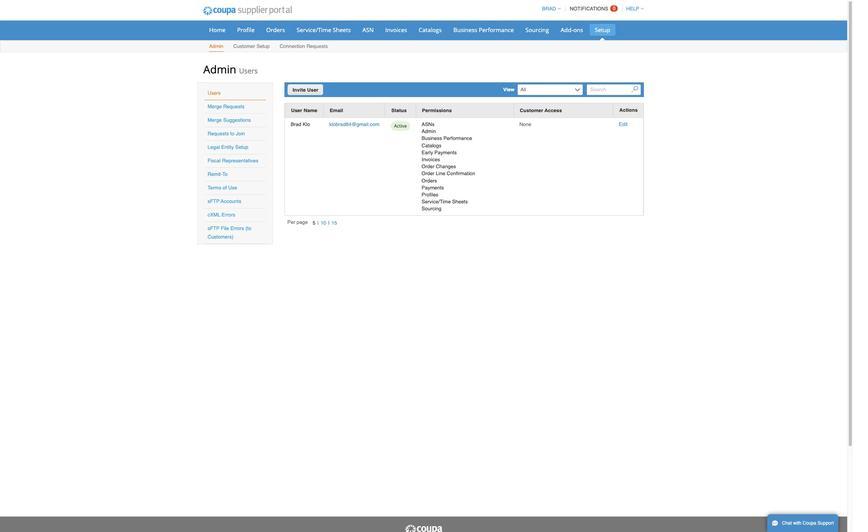 Task type: vqa. For each thing, say whether or not it's contained in the screenshot.
topmost Admin
yes



Task type: locate. For each thing, give the bounding box(es) containing it.
admin link
[[209, 42, 224, 52]]

invoices right asn
[[386, 26, 407, 34]]

1 horizontal spatial business
[[454, 26, 478, 34]]

payments
[[435, 150, 457, 155], [422, 185, 444, 191]]

sheets left asn
[[333, 26, 351, 34]]

users inside admin users
[[239, 66, 258, 75]]

1 vertical spatial merge
[[208, 117, 222, 123]]

sourcing down profiles
[[422, 206, 442, 212]]

1 vertical spatial performance
[[444, 136, 472, 141]]

5 button
[[311, 219, 318, 227]]

sheets down confirmation
[[452, 199, 468, 205]]

admin down asns
[[422, 128, 436, 134]]

1 vertical spatial brad
[[291, 121, 301, 127]]

payments up profiles
[[422, 185, 444, 191]]

1 horizontal spatial orders
[[422, 178, 437, 184]]

| right 10
[[328, 220, 330, 226]]

1 horizontal spatial invoices
[[422, 157, 440, 162]]

orders up connection
[[266, 26, 285, 34]]

setup
[[595, 26, 611, 34], [257, 43, 270, 49], [235, 144, 249, 150]]

|
[[318, 220, 319, 226], [328, 220, 330, 226]]

confirmation
[[447, 171, 476, 177]]

0 vertical spatial merge
[[208, 104, 222, 109]]

1 vertical spatial service/time
[[422, 199, 451, 205]]

admin down the home
[[209, 43, 224, 49]]

service/time down profiles
[[422, 199, 451, 205]]

order left the line
[[422, 171, 435, 177]]

0 vertical spatial admin
[[209, 43, 224, 49]]

requests left "to"
[[208, 131, 229, 137]]

business right the catalogs link
[[454, 26, 478, 34]]

edit link
[[619, 121, 628, 127]]

admin for admin
[[209, 43, 224, 49]]

asn
[[363, 26, 374, 34]]

0 horizontal spatial business
[[422, 136, 442, 141]]

0 vertical spatial order
[[422, 164, 435, 169]]

2 | from the left
[[328, 220, 330, 226]]

2 sftp from the top
[[208, 225, 220, 231]]

1 horizontal spatial sourcing
[[526, 26, 549, 34]]

0 vertical spatial sheets
[[333, 26, 351, 34]]

users up "merge requests" link
[[208, 90, 221, 96]]

brad up the sourcing link
[[543, 6, 556, 12]]

1 vertical spatial sourcing
[[422, 206, 442, 212]]

name
[[304, 108, 318, 113]]

catalogs inside 'asns admin business performance catalogs early payments invoices order changes order line confirmation orders payments profiles service/time sheets sourcing'
[[422, 143, 442, 148]]

0 vertical spatial sourcing
[[526, 26, 549, 34]]

users
[[239, 66, 258, 75], [208, 90, 221, 96]]

setup down notifications 0
[[595, 26, 611, 34]]

0
[[613, 5, 616, 11]]

use
[[228, 185, 237, 191]]

merge down users link
[[208, 104, 222, 109]]

search image
[[632, 86, 639, 93]]

1 horizontal spatial brad
[[543, 6, 556, 12]]

chat with coupa support
[[783, 521, 834, 526]]

merge requests link
[[208, 104, 245, 109]]

coupa supplier portal image
[[198, 1, 297, 20], [405, 524, 443, 532]]

0 vertical spatial customer
[[234, 43, 255, 49]]

1 horizontal spatial service/time
[[422, 199, 451, 205]]

0 horizontal spatial customer
[[234, 43, 255, 49]]

0 horizontal spatial user
[[291, 108, 302, 113]]

users down customer setup link
[[239, 66, 258, 75]]

sourcing down brad link
[[526, 26, 549, 34]]

errors left (to on the top
[[231, 225, 244, 231]]

catalogs
[[419, 26, 442, 34], [422, 143, 442, 148]]

1 horizontal spatial users
[[239, 66, 258, 75]]

brad
[[543, 6, 556, 12], [291, 121, 301, 127]]

0 vertical spatial setup
[[595, 26, 611, 34]]

1 horizontal spatial |
[[328, 220, 330, 226]]

cxml errors
[[208, 212, 235, 218]]

merge
[[208, 104, 222, 109], [208, 117, 222, 123]]

2 vertical spatial setup
[[235, 144, 249, 150]]

1 vertical spatial requests
[[223, 104, 245, 109]]

setup down join
[[235, 144, 249, 150]]

customer down "profile" link
[[234, 43, 255, 49]]

sftp
[[208, 198, 220, 204], [208, 225, 220, 231]]

0 vertical spatial user
[[307, 87, 319, 93]]

sftp up customers)
[[208, 225, 220, 231]]

merge for merge suggestions
[[208, 117, 222, 123]]

klobrad84@gmail.com
[[330, 121, 380, 127]]

errors
[[222, 212, 235, 218], [231, 225, 244, 231]]

15
[[332, 220, 337, 226]]

2 vertical spatial admin
[[422, 128, 436, 134]]

help
[[627, 6, 640, 12]]

business performance link
[[449, 24, 519, 36]]

1 merge from the top
[[208, 104, 222, 109]]

0 horizontal spatial coupa supplier portal image
[[198, 1, 297, 20]]

1 vertical spatial orders
[[422, 178, 437, 184]]

requests inside connection requests link
[[307, 43, 328, 49]]

invite
[[293, 87, 306, 93]]

user right invite
[[307, 87, 319, 93]]

join
[[236, 131, 245, 137]]

0 horizontal spatial navigation
[[288, 219, 339, 227]]

2 merge from the top
[[208, 117, 222, 123]]

1 vertical spatial business
[[422, 136, 442, 141]]

service/time inside 'asns admin business performance catalogs early payments invoices order changes order line confirmation orders payments profiles service/time sheets sourcing'
[[422, 199, 451, 205]]

2 horizontal spatial setup
[[595, 26, 611, 34]]

10
[[321, 220, 326, 226]]

0 horizontal spatial |
[[318, 220, 319, 226]]

0 vertical spatial brad
[[543, 6, 556, 12]]

with
[[794, 521, 802, 526]]

service/time sheets link
[[292, 24, 356, 36]]

5
[[313, 220, 316, 226]]

invoices link
[[381, 24, 412, 36]]

requests for merge requests
[[223, 104, 245, 109]]

line
[[436, 171, 446, 177]]

invoices inside 'asns admin business performance catalogs early payments invoices order changes order line confirmation orders payments profiles service/time sheets sourcing'
[[422, 157, 440, 162]]

sftp up the cxml
[[208, 198, 220, 204]]

1 horizontal spatial sheets
[[452, 199, 468, 205]]

orders down the line
[[422, 178, 437, 184]]

0 vertical spatial catalogs
[[419, 26, 442, 34]]

sftp file errors (to customers) link
[[208, 225, 251, 240]]

errors down accounts
[[222, 212, 235, 218]]

navigation
[[539, 1, 644, 16], [288, 219, 339, 227]]

admin for admin users
[[203, 62, 236, 77]]

requests for connection requests
[[307, 43, 328, 49]]

0 vertical spatial service/time
[[297, 26, 332, 34]]

of
[[223, 185, 227, 191]]

customer up none
[[520, 108, 544, 113]]

1 horizontal spatial user
[[307, 87, 319, 93]]

status
[[392, 108, 407, 113]]

entity
[[221, 144, 234, 150]]

1 horizontal spatial coupa supplier portal image
[[405, 524, 443, 532]]

1 vertical spatial sheets
[[452, 199, 468, 205]]

errors inside sftp file errors (to customers)
[[231, 225, 244, 231]]

catalogs up early
[[422, 143, 442, 148]]

requests down service/time sheets
[[307, 43, 328, 49]]

2 order from the top
[[422, 171, 435, 177]]

representatives
[[222, 158, 259, 164]]

customer setup
[[234, 43, 270, 49]]

admin
[[209, 43, 224, 49], [203, 62, 236, 77], [422, 128, 436, 134]]

1 vertical spatial invoices
[[422, 157, 440, 162]]

1 vertical spatial admin
[[203, 62, 236, 77]]

0 horizontal spatial setup
[[235, 144, 249, 150]]

sftp inside sftp file errors (to customers)
[[208, 225, 220, 231]]

0 vertical spatial users
[[239, 66, 258, 75]]

requests up suggestions
[[223, 104, 245, 109]]

0 horizontal spatial users
[[208, 90, 221, 96]]

0 horizontal spatial sourcing
[[422, 206, 442, 212]]

(to
[[246, 225, 251, 231]]

0 vertical spatial sftp
[[208, 198, 220, 204]]

0 vertical spatial orders
[[266, 26, 285, 34]]

0 horizontal spatial invoices
[[386, 26, 407, 34]]

invoices down early
[[422, 157, 440, 162]]

order
[[422, 164, 435, 169], [422, 171, 435, 177]]

performance
[[479, 26, 514, 34], [444, 136, 472, 141]]

payments up changes
[[435, 150, 457, 155]]

fiscal
[[208, 158, 221, 164]]

1 horizontal spatial setup
[[257, 43, 270, 49]]

0 horizontal spatial brad
[[291, 121, 301, 127]]

setup down orders link at the top left
[[257, 43, 270, 49]]

invoices
[[386, 26, 407, 34], [422, 157, 440, 162]]

1 horizontal spatial navigation
[[539, 1, 644, 16]]

15 button
[[330, 219, 339, 227]]

legal
[[208, 144, 220, 150]]

0 horizontal spatial sheets
[[333, 26, 351, 34]]

1 vertical spatial customer
[[520, 108, 544, 113]]

1 vertical spatial users
[[208, 90, 221, 96]]

brad link
[[539, 6, 561, 12]]

1 sftp from the top
[[208, 198, 220, 204]]

0 vertical spatial invoices
[[386, 26, 407, 34]]

0 vertical spatial navigation
[[539, 1, 644, 16]]

catalogs right invoices link
[[419, 26, 442, 34]]

customers)
[[208, 234, 234, 240]]

status button
[[392, 106, 407, 114]]

navigation containing per page
[[288, 219, 339, 227]]

1 horizontal spatial customer
[[520, 108, 544, 113]]

customer inside "button"
[[520, 108, 544, 113]]

sftp for sftp accounts
[[208, 198, 220, 204]]

orders
[[266, 26, 285, 34], [422, 178, 437, 184]]

0 horizontal spatial orders
[[266, 26, 285, 34]]

sheets
[[333, 26, 351, 34], [452, 199, 468, 205]]

business performance
[[454, 26, 514, 34]]

1 vertical spatial errors
[[231, 225, 244, 231]]

0 vertical spatial performance
[[479, 26, 514, 34]]

legal entity setup
[[208, 144, 249, 150]]

admin down "admin" link
[[203, 62, 236, 77]]

1 vertical spatial user
[[291, 108, 302, 113]]

1 vertical spatial order
[[422, 171, 435, 177]]

chat with coupa support button
[[768, 514, 839, 532]]

0 horizontal spatial service/time
[[297, 26, 332, 34]]

user inside invite user link
[[307, 87, 319, 93]]

service/time
[[297, 26, 332, 34], [422, 199, 451, 205]]

user
[[307, 87, 319, 93], [291, 108, 302, 113]]

business down asns
[[422, 136, 442, 141]]

admin users
[[203, 62, 258, 77]]

merge suggestions link
[[208, 117, 251, 123]]

asn link
[[358, 24, 379, 36]]

to
[[223, 171, 228, 177]]

0 vertical spatial requests
[[307, 43, 328, 49]]

1 vertical spatial navigation
[[288, 219, 339, 227]]

order down early
[[422, 164, 435, 169]]

1 vertical spatial setup
[[257, 43, 270, 49]]

1 vertical spatial catalogs
[[422, 143, 442, 148]]

sheets inside service/time sheets link
[[333, 26, 351, 34]]

sftp for sftp file errors (to customers)
[[208, 225, 220, 231]]

brad left klo
[[291, 121, 301, 127]]

| right 5
[[318, 220, 319, 226]]

user left name
[[291, 108, 302, 113]]

merge down "merge requests" link
[[208, 117, 222, 123]]

permissions
[[422, 108, 452, 113]]

service/time up connection requests
[[297, 26, 332, 34]]

View text field
[[519, 85, 573, 95]]

0 vertical spatial business
[[454, 26, 478, 34]]

0 horizontal spatial performance
[[444, 136, 472, 141]]

klobrad84@gmail.com link
[[330, 121, 380, 127]]

navigation containing notifications 0
[[539, 1, 644, 16]]

connection requests
[[280, 43, 328, 49]]

0 vertical spatial payments
[[435, 150, 457, 155]]

1 vertical spatial sftp
[[208, 225, 220, 231]]



Task type: describe. For each thing, give the bounding box(es) containing it.
early
[[422, 150, 433, 155]]

edit
[[619, 121, 628, 127]]

requests to join
[[208, 131, 245, 137]]

notifications 0
[[570, 5, 616, 12]]

per
[[288, 219, 295, 225]]

help link
[[623, 6, 644, 12]]

page
[[297, 219, 308, 225]]

remit-
[[208, 171, 223, 177]]

catalogs link
[[414, 24, 447, 36]]

active
[[394, 123, 407, 129]]

asns
[[422, 121, 435, 127]]

user inside user name button
[[291, 108, 302, 113]]

customer access
[[520, 108, 562, 113]]

chat
[[783, 521, 792, 526]]

profile link
[[232, 24, 260, 36]]

sftp accounts link
[[208, 198, 241, 204]]

legal entity setup link
[[208, 144, 249, 150]]

fiscal representatives link
[[208, 158, 259, 164]]

brad for brad
[[543, 6, 556, 12]]

connection
[[280, 43, 305, 49]]

invite user link
[[288, 84, 324, 95]]

brad for brad klo
[[291, 121, 301, 127]]

permissions button
[[422, 106, 452, 114]]

setup link
[[590, 24, 616, 36]]

per page
[[288, 219, 308, 225]]

requests to join link
[[208, 131, 245, 137]]

profiles
[[422, 192, 439, 198]]

merge suggestions
[[208, 117, 251, 123]]

email
[[330, 108, 343, 113]]

ons
[[574, 26, 584, 34]]

terms of use link
[[208, 185, 237, 191]]

service/time sheets
[[297, 26, 351, 34]]

actions
[[620, 107, 638, 113]]

customer setup link
[[233, 42, 270, 52]]

2 vertical spatial requests
[[208, 131, 229, 137]]

asns admin business performance catalogs early payments invoices order changes order line confirmation orders payments profiles service/time sheets sourcing
[[422, 121, 476, 212]]

performance inside 'asns admin business performance catalogs early payments invoices order changes order line confirmation orders payments profiles service/time sheets sourcing'
[[444, 136, 472, 141]]

0 vertical spatial errors
[[222, 212, 235, 218]]

terms
[[208, 185, 221, 191]]

coupa
[[803, 521, 817, 526]]

suggestions
[[223, 117, 251, 123]]

users link
[[208, 90, 221, 96]]

orders inside 'asns admin business performance catalogs early payments invoices order changes order line confirmation orders payments profiles service/time sheets sourcing'
[[422, 178, 437, 184]]

1 | from the left
[[318, 220, 319, 226]]

cxml errors link
[[208, 212, 235, 218]]

remit-to link
[[208, 171, 228, 177]]

admin inside 'asns admin business performance catalogs early payments invoices order changes order line confirmation orders payments profiles service/time sheets sourcing'
[[422, 128, 436, 134]]

1 vertical spatial payments
[[422, 185, 444, 191]]

user name
[[291, 108, 318, 113]]

klo
[[303, 121, 310, 127]]

service/time inside service/time sheets link
[[297, 26, 332, 34]]

1 horizontal spatial performance
[[479, 26, 514, 34]]

sheets inside 'asns admin business performance catalogs early payments invoices order changes order line confirmation orders payments profiles service/time sheets sourcing'
[[452, 199, 468, 205]]

customer for customer setup
[[234, 43, 255, 49]]

add-
[[561, 26, 574, 34]]

sftp file errors (to customers)
[[208, 225, 251, 240]]

cxml
[[208, 212, 220, 218]]

user name button
[[291, 106, 318, 114]]

add-ons link
[[556, 24, 589, 36]]

Search text field
[[587, 84, 641, 95]]

home link
[[204, 24, 231, 36]]

customer access button
[[520, 106, 562, 114]]

0 vertical spatial coupa supplier portal image
[[198, 1, 297, 20]]

sourcing inside 'asns admin business performance catalogs early payments invoices order changes order line confirmation orders payments profiles service/time sheets sourcing'
[[422, 206, 442, 212]]

profile
[[237, 26, 255, 34]]

none
[[520, 121, 532, 127]]

access
[[545, 108, 562, 113]]

notifications
[[570, 6, 609, 12]]

merge for merge requests
[[208, 104, 222, 109]]

brad klo
[[291, 121, 310, 127]]

orders link
[[261, 24, 290, 36]]

10 button
[[319, 219, 328, 227]]

file
[[221, 225, 229, 231]]

1 vertical spatial coupa supplier portal image
[[405, 524, 443, 532]]

1 order from the top
[[422, 164, 435, 169]]

fiscal representatives
[[208, 158, 259, 164]]

home
[[209, 26, 226, 34]]

view
[[503, 87, 515, 92]]

customer for customer access
[[520, 108, 544, 113]]

invite user
[[293, 87, 319, 93]]

5 | 10 | 15
[[313, 220, 337, 226]]

sftp accounts
[[208, 198, 241, 204]]

sourcing link
[[521, 24, 554, 36]]

business inside 'asns admin business performance catalogs early payments invoices order changes order line confirmation orders payments profiles service/time sheets sourcing'
[[422, 136, 442, 141]]

merge requests
[[208, 104, 245, 109]]

email button
[[330, 106, 343, 114]]

to
[[230, 131, 235, 137]]

add-ons
[[561, 26, 584, 34]]



